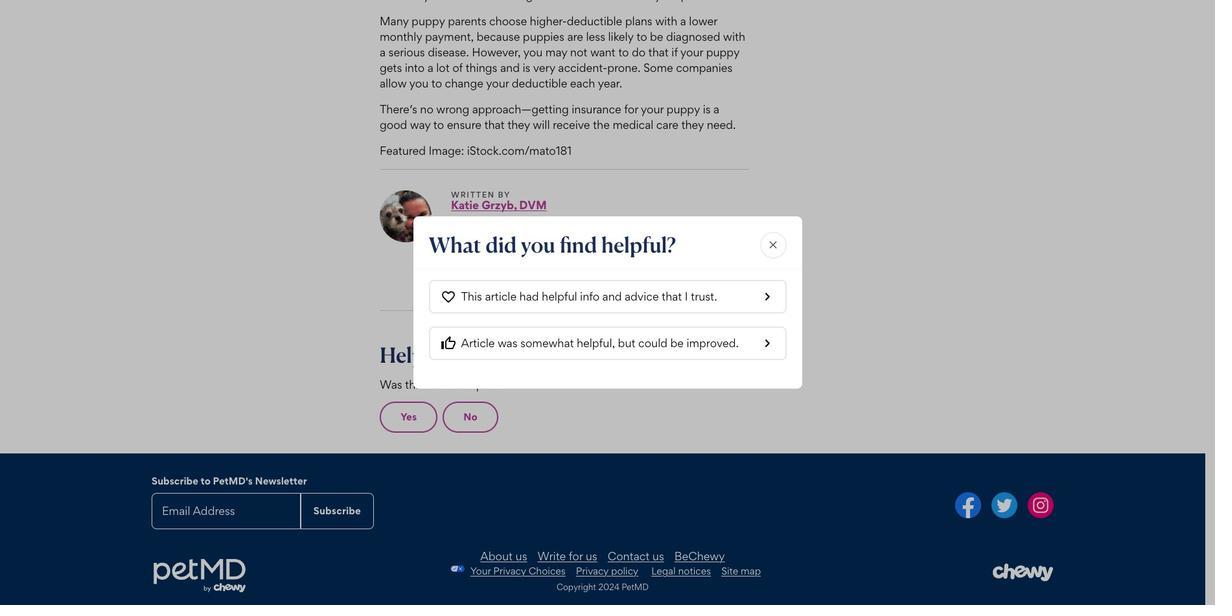 Task type: vqa. For each thing, say whether or not it's contained in the screenshot.
the "Guide"
no



Task type: describe. For each thing, give the bounding box(es) containing it.
instagram image
[[1028, 493, 1054, 519]]

of inside many puppy parents choose higher-deductible plans with a lower monthly payment, because puppies are less likely to be diagnosed with a serious disease. however, you may not want to do that if your puppy gets into a lot of things and is very accident-prone. some companies allow you to change your deductible each year.
[[453, 61, 463, 74]]

choose
[[490, 14, 527, 28]]

image:
[[429, 144, 464, 157]]

what did you find helpful? dialog
[[413, 217, 802, 389]]

monthly
[[380, 30, 422, 43]]

policy
[[611, 565, 639, 577]]

0 vertical spatial puppy
[[412, 14, 445, 28]]

dr.
[[451, 244, 466, 258]]

from
[[503, 260, 527, 273]]

istock.com/mato181
[[467, 144, 572, 157]]

petmd home image
[[152, 558, 247, 595]]

year.
[[598, 76, 623, 90]]

trust.
[[691, 289, 718, 303]]

legal notices link
[[652, 565, 711, 577]]

copyright
[[557, 582, 596, 592]]

will
[[533, 118, 550, 131]]

medicine
[[451, 260, 500, 273]]

no
[[420, 102, 434, 116]]

privacy policy link
[[576, 565, 639, 577]]

way
[[410, 118, 431, 131]]

bechewy
[[675, 550, 725, 563]]

write for us link
[[538, 550, 598, 563]]

facebook image
[[956, 493, 982, 519]]

advice
[[625, 289, 659, 303]]

was
[[380, 378, 402, 392]]

site map link
[[722, 565, 761, 577]]

0 vertical spatial her
[[579, 244, 595, 258]]

find
[[560, 232, 597, 258]]

your
[[471, 565, 491, 577]]

things
[[466, 61, 498, 74]]

a left lot
[[428, 61, 434, 74]]

had
[[520, 289, 539, 303]]

0 vertical spatial you
[[524, 45, 543, 59]]

may
[[546, 45, 568, 59]]

and inside button
[[603, 289, 622, 303]]

written
[[451, 190, 495, 199]]

subscribe for subscribe
[[314, 505, 361, 517]]

my privacy choices image
[[445, 566, 471, 572]]

written by katie grzyb, dvm veterinarian
[[451, 190, 547, 232]]

this
[[405, 378, 424, 392]]

article was somewhat helpful, but could be improved. button
[[429, 326, 787, 360]]

you inside dialog
[[521, 232, 556, 258]]

legal notices
[[652, 565, 711, 577]]

are
[[568, 30, 584, 43]]

good
[[380, 118, 407, 131]]

info
[[580, 289, 600, 303]]

subscribe for subscribe to petmd's newsletter
[[152, 476, 198, 488]]

contact us link
[[608, 550, 664, 563]]

about petmd element
[[304, 550, 902, 563]]

receive
[[553, 118, 590, 131]]

be inside many puppy parents choose higher-deductible plans with a lower monthly payment, because puppies are less likely to be diagnosed with a serious disease. however, you may not want to do that if your puppy gets into a lot of things and is very accident-prone. some companies allow you to change your deductible each year.
[[650, 30, 664, 43]]

newsletter
[[255, 476, 307, 488]]

site
[[722, 565, 739, 577]]

1 vertical spatial you
[[410, 76, 429, 90]]

2 they from the left
[[682, 118, 704, 131]]

yes
[[401, 411, 417, 424]]

she
[[658, 260, 677, 273]]

this article had helpful info and advice that i trust. button
[[429, 280, 787, 313]]

is inside there's no wrong approach—getting insurance for your puppy is a good way to ensure that they will receive the medical care they need.
[[703, 102, 711, 116]]

puppy inside there's no wrong approach—getting insurance for your puppy is a good way to ensure that they will receive the medical care they need.
[[667, 102, 700, 116]]

a up gets
[[380, 45, 386, 59]]

katie grzyb, dvm image
[[380, 190, 432, 242]]

1 vertical spatial article
[[426, 378, 458, 392]]

lot
[[436, 61, 450, 74]]

to left do
[[619, 45, 629, 59]]

somewhat
[[521, 336, 574, 350]]

featured image: istock.com/mato181
[[380, 144, 572, 157]]

1 vertical spatial your
[[486, 76, 509, 90]]

if
[[672, 45, 678, 59]]

because
[[477, 30, 520, 43]]

lower
[[689, 14, 718, 28]]

katie inside written by katie grzyb, dvm veterinarian
[[451, 199, 479, 212]]

allow
[[380, 76, 407, 90]]

ensure
[[447, 118, 482, 131]]

a inside there's no wrong approach—getting insurance for your puppy is a good way to ensure that they will receive the medical care they need.
[[714, 102, 720, 116]]

2 horizontal spatial your
[[681, 45, 704, 59]]

article inside this article had helpful info and advice that i trust. button
[[485, 289, 517, 303]]

contact
[[608, 550, 650, 563]]

insurance
[[572, 102, 622, 116]]

your privacy choices
[[471, 565, 566, 577]]

by
[[498, 190, 511, 199]]

puppies
[[523, 30, 565, 43]]

to inside there's no wrong approach—getting insurance for your puppy is a good way to ensure that they will receive the medical care they need.
[[434, 118, 444, 131]]

2009.
[[623, 260, 655, 273]]

the
[[593, 118, 610, 131]]

legal element
[[652, 565, 761, 577]]

diagnosed
[[667, 30, 721, 43]]

2024
[[599, 582, 620, 592]]

wrong
[[437, 102, 470, 116]]

about us link
[[481, 550, 528, 563]]

1 vertical spatial for
[[569, 550, 583, 563]]

1 horizontal spatial with
[[724, 30, 746, 43]]

0 vertical spatial deductible
[[567, 14, 623, 28]]

that inside many puppy parents choose higher-deductible plans with a lower monthly payment, because puppies are less likely to be diagnosed with a serious disease. however, you may not want to do that if your puppy gets into a lot of things and is very accident-prone. some companies allow you to change your deductible each year.
[[649, 45, 669, 59]]

0 vertical spatial with
[[656, 14, 678, 28]]

0 horizontal spatial petmd
[[509, 343, 575, 369]]

there's
[[380, 102, 417, 116]]

better
[[579, 343, 636, 369]]

many puppy parents choose higher-deductible plans with a lower monthly payment, because puppies are less likely to be diagnosed with a serious disease. however, you may not want to do that if your puppy gets into a lot of things and is very accident-prone. some companies allow you to change your deductible each year.
[[380, 14, 746, 90]]

serious
[[389, 45, 425, 59]]

map
[[741, 565, 761, 577]]



Task type: locate. For each thing, give the bounding box(es) containing it.
write for us
[[538, 550, 598, 563]]

i
[[685, 289, 688, 303]]

privacy down about petmd element on the bottom of the page
[[576, 565, 609, 577]]

copyright 2024 petmd
[[557, 582, 649, 592]]

and
[[501, 61, 520, 74], [603, 289, 622, 303]]

1 they from the left
[[508, 118, 530, 131]]

helpful
[[542, 289, 577, 303]]

helpful? down the "make"
[[461, 378, 502, 392]]

2 vertical spatial puppy
[[667, 102, 700, 116]]

0 horizontal spatial subscribe
[[152, 476, 198, 488]]

puppy up companies
[[706, 45, 740, 59]]

less
[[586, 30, 606, 43]]

what
[[429, 232, 482, 258]]

0 vertical spatial of
[[453, 61, 463, 74]]

helpful? inside dialog
[[602, 232, 676, 258]]

us up your privacy choices
[[516, 550, 528, 563]]

0 vertical spatial is
[[523, 61, 531, 74]]

that left i
[[662, 289, 682, 303]]

higher-
[[530, 14, 567, 28]]

companies
[[676, 61, 733, 74]]

1 horizontal spatial petmd
[[622, 582, 649, 592]]

not
[[570, 45, 588, 59]]

veterinarian
[[451, 218, 513, 232]]

yes button
[[380, 402, 438, 433]]

1 vertical spatial deductible
[[512, 76, 568, 90]]

need.
[[707, 118, 736, 131]]

puppy up payment, at left
[[412, 14, 445, 28]]

us for about
[[516, 550, 528, 563]]

0 vertical spatial article
[[485, 289, 517, 303]]

do
[[632, 45, 646, 59]]

deductible down very
[[512, 76, 568, 90]]

to down lot
[[432, 76, 442, 90]]

doctorate
[[598, 244, 650, 258]]

petmd down policy
[[622, 582, 649, 592]]

you up ross
[[521, 232, 556, 258]]

dvm
[[519, 199, 547, 212]]

subscribe inside button
[[314, 505, 361, 517]]

could
[[639, 336, 668, 350]]

article
[[461, 336, 495, 350]]

but
[[618, 336, 636, 350]]

petmd's
[[213, 476, 253, 488]]

0 horizontal spatial with
[[656, 14, 678, 28]]

1 vertical spatial petmd
[[622, 582, 649, 592]]

disease.
[[428, 45, 469, 59]]

1 vertical spatial of
[[653, 244, 663, 258]]

they down approach—getting
[[508, 118, 530, 131]]

petmd left helpful,
[[509, 343, 575, 369]]

be
[[650, 30, 664, 43], [671, 336, 684, 350]]

was
[[498, 336, 518, 350]]

payment,
[[425, 30, 474, 43]]

1 vertical spatial is
[[703, 102, 711, 116]]

0 vertical spatial petmd
[[509, 343, 575, 369]]

1 horizontal spatial your
[[641, 102, 664, 116]]

her up university
[[579, 244, 595, 258]]

help
[[380, 343, 425, 369]]

0 horizontal spatial her
[[451, 275, 468, 289]]

katie up veterinarian
[[451, 199, 479, 212]]

that up some
[[649, 45, 669, 59]]

0 vertical spatial helpful?
[[602, 232, 676, 258]]

privacy down about us link
[[494, 565, 526, 577]]

subscribe button
[[301, 493, 374, 529]]

1 horizontal spatial they
[[682, 118, 704, 131]]

0 horizontal spatial is
[[523, 61, 531, 74]]

1 vertical spatial subscribe
[[314, 505, 361, 517]]

continued
[[680, 260, 733, 273]]

at...
[[551, 275, 569, 289]]

twitter image
[[992, 493, 1018, 519]]

be right could
[[671, 336, 684, 350]]

is left very
[[523, 61, 531, 74]]

deductible up less
[[567, 14, 623, 28]]

privacy element
[[445, 565, 639, 577]]

your
[[681, 45, 704, 59], [486, 76, 509, 90], [641, 102, 664, 116]]

0 vertical spatial your
[[681, 45, 704, 59]]

be down plans
[[650, 30, 664, 43]]

each
[[570, 76, 595, 90]]

0 horizontal spatial your
[[486, 76, 509, 90]]

parents
[[448, 14, 487, 28]]

1 privacy from the left
[[494, 565, 526, 577]]

us
[[429, 343, 450, 369], [516, 550, 528, 563], [586, 550, 598, 563], [653, 550, 664, 563]]

a up diagnosed
[[681, 14, 687, 28]]

0 horizontal spatial helpful?
[[461, 378, 502, 392]]

likely
[[608, 30, 634, 43]]

0 vertical spatial for
[[625, 102, 638, 116]]

katie inside dr. katie grzyb received her doctorate of veterinary medicine from ross university in 2009. she continued her clinical training at...
[[469, 244, 495, 258]]

0 horizontal spatial privacy
[[494, 565, 526, 577]]

None email field
[[152, 493, 301, 529]]

you
[[524, 45, 543, 59], [410, 76, 429, 90], [521, 232, 556, 258]]

plans
[[626, 14, 653, 28]]

puppy up the "care"
[[667, 102, 700, 116]]

care
[[657, 118, 679, 131]]

medical
[[613, 118, 654, 131]]

1 vertical spatial her
[[451, 275, 468, 289]]

article down "clinical"
[[485, 289, 517, 303]]

your down diagnosed
[[681, 45, 704, 59]]

training
[[509, 275, 548, 289]]

be inside button
[[671, 336, 684, 350]]

0 horizontal spatial of
[[453, 61, 463, 74]]

1 horizontal spatial and
[[603, 289, 622, 303]]

us up "legal"
[[653, 550, 664, 563]]

scrollable region
[[413, 269, 802, 389]]

1 vertical spatial katie
[[469, 244, 495, 258]]

1 horizontal spatial is
[[703, 102, 711, 116]]

us up privacy policy
[[586, 550, 598, 563]]

that right the ensure
[[485, 118, 505, 131]]

to left the petmd's
[[201, 476, 211, 488]]

1 vertical spatial that
[[485, 118, 505, 131]]

us up was this article helpful?
[[429, 343, 450, 369]]

0 horizontal spatial they
[[508, 118, 530, 131]]

is
[[523, 61, 531, 74], [703, 102, 711, 116]]

of inside dr. katie grzyb received her doctorate of veterinary medicine from ross university in 2009. she continued her clinical training at...
[[653, 244, 663, 258]]

your down things
[[486, 76, 509, 90]]

notices
[[679, 565, 711, 577]]

write
[[538, 550, 566, 563]]

0 horizontal spatial article
[[426, 378, 458, 392]]

they right the "care"
[[682, 118, 704, 131]]

however,
[[472, 45, 521, 59]]

subscribe to petmd's newsletter
[[152, 476, 307, 488]]

grzyb,
[[482, 199, 517, 212]]

that inside there's no wrong approach—getting insurance for your puppy is a good way to ensure that they will receive the medical care they need.
[[485, 118, 505, 131]]

there's no wrong approach—getting insurance for your puppy is a good way to ensure that they will receive the medical care they need.
[[380, 102, 736, 131]]

1 horizontal spatial subscribe
[[314, 505, 361, 517]]

very
[[533, 61, 556, 74]]

into
[[405, 61, 425, 74]]

about us
[[481, 550, 528, 563]]

your up the "care"
[[641, 102, 664, 116]]

chewy logo image
[[993, 563, 1054, 582]]

and inside many puppy parents choose higher-deductible plans with a lower monthly payment, because puppies are less likely to be diagnosed with a serious disease. however, you may not want to do that if your puppy gets into a lot of things and is very accident-prone. some companies allow you to change your deductible each year.
[[501, 61, 520, 74]]

of up she
[[653, 244, 663, 258]]

a up need.
[[714, 102, 720, 116]]

puppy
[[412, 14, 445, 28], [706, 45, 740, 59], [667, 102, 700, 116]]

1 vertical spatial helpful?
[[461, 378, 502, 392]]

is up need.
[[703, 102, 711, 116]]

change
[[445, 76, 484, 90]]

with right plans
[[656, 14, 678, 28]]

2 horizontal spatial puppy
[[706, 45, 740, 59]]

is inside many puppy parents choose higher-deductible plans with a lower monthly payment, because puppies are less likely to be diagnosed with a serious disease. however, you may not want to do that if your puppy gets into a lot of things and is very accident-prone. some companies allow you to change your deductible each year.
[[523, 61, 531, 74]]

helpful? up the 2009.
[[602, 232, 676, 258]]

0 horizontal spatial for
[[569, 550, 583, 563]]

and down however,
[[501, 61, 520, 74]]

0 vertical spatial be
[[650, 30, 664, 43]]

this
[[461, 289, 482, 303]]

1 horizontal spatial of
[[653, 244, 663, 258]]

us for contact
[[653, 550, 664, 563]]

katie grzyb, dvm link
[[451, 199, 547, 212]]

0 vertical spatial and
[[501, 61, 520, 74]]

some
[[644, 61, 673, 74]]

choices
[[529, 565, 566, 577]]

1 horizontal spatial for
[[625, 102, 638, 116]]

that inside button
[[662, 289, 682, 303]]

1 vertical spatial and
[[603, 289, 622, 303]]

with right diagnosed
[[724, 30, 746, 43]]

legal
[[652, 565, 676, 577]]

for inside there's no wrong approach—getting insurance for your puppy is a good way to ensure that they will receive the medical care they need.
[[625, 102, 638, 116]]

approach—getting
[[472, 102, 569, 116]]

0 vertical spatial katie
[[451, 199, 479, 212]]

grzyb received
[[497, 244, 576, 258]]

what did you find helpful?
[[429, 232, 676, 258]]

university
[[557, 260, 608, 273]]

your inside there's no wrong approach—getting insurance for your puppy is a good way to ensure that they will receive the medical care they need.
[[641, 102, 664, 116]]

you down puppies
[[524, 45, 543, 59]]

want
[[591, 45, 616, 59]]

helpful?
[[602, 232, 676, 258], [461, 378, 502, 392]]

of right lot
[[453, 61, 463, 74]]

1 horizontal spatial be
[[671, 336, 684, 350]]

for right the write
[[569, 550, 583, 563]]

1 horizontal spatial privacy
[[576, 565, 609, 577]]

0 vertical spatial subscribe
[[152, 476, 198, 488]]

to right way
[[434, 118, 444, 131]]

helpful,
[[577, 336, 615, 350]]

clinical
[[471, 275, 506, 289]]

for up medical
[[625, 102, 638, 116]]

1 vertical spatial puppy
[[706, 45, 740, 59]]

article right the this
[[426, 378, 458, 392]]

0 vertical spatial that
[[649, 45, 669, 59]]

2 vertical spatial that
[[662, 289, 682, 303]]

and right info
[[603, 289, 622, 303]]

2 vertical spatial your
[[641, 102, 664, 116]]

0 horizontal spatial and
[[501, 61, 520, 74]]

bechewy link
[[675, 550, 725, 563]]

1 horizontal spatial puppy
[[667, 102, 700, 116]]

you down into
[[410, 76, 429, 90]]

social element
[[608, 493, 1054, 522]]

0 horizontal spatial puppy
[[412, 14, 445, 28]]

for
[[625, 102, 638, 116], [569, 550, 583, 563]]

1 horizontal spatial her
[[579, 244, 595, 258]]

us for help
[[429, 343, 450, 369]]

1 horizontal spatial helpful?
[[602, 232, 676, 258]]

accident-
[[558, 61, 608, 74]]

gets
[[380, 61, 402, 74]]

her up this
[[451, 275, 468, 289]]

2 vertical spatial you
[[521, 232, 556, 258]]

make
[[454, 343, 505, 369]]

to down plans
[[637, 30, 647, 43]]

1 vertical spatial be
[[671, 336, 684, 350]]

1 vertical spatial with
[[724, 30, 746, 43]]

2 privacy from the left
[[576, 565, 609, 577]]

katie up medicine at the left top
[[469, 244, 495, 258]]

privacy
[[494, 565, 526, 577], [576, 565, 609, 577]]

featured
[[380, 144, 426, 157]]

many
[[380, 14, 409, 28]]

privacy policy
[[576, 565, 639, 577]]

0 horizontal spatial be
[[650, 30, 664, 43]]

1 horizontal spatial article
[[485, 289, 517, 303]]

about
[[481, 550, 513, 563]]

this article had helpful info and advice that i trust.
[[461, 289, 718, 303]]



